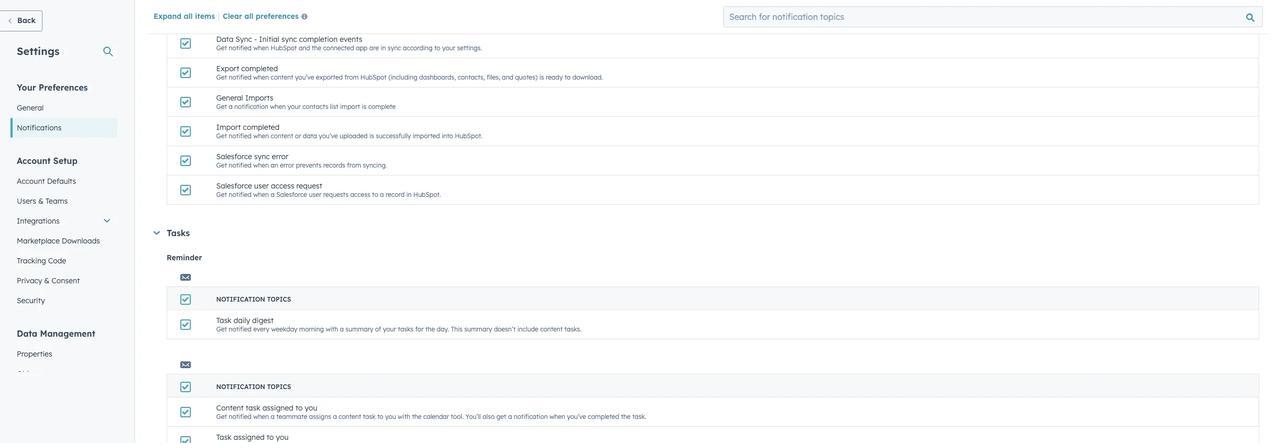 Task type: vqa. For each thing, say whether or not it's contained in the screenshot.


Task type: describe. For each thing, give the bounding box(es) containing it.
get inside content task assigned to you get notified when a teammate assigns a content task to you with the calendar tool. you'll also get a notification when you've completed the task.
[[216, 413, 227, 421]]

task.
[[632, 413, 646, 421]]

salesforce user access request get notified when a salesforce user requests access to a record in hubspot.
[[216, 181, 441, 199]]

teammate
[[276, 413, 307, 421]]

quotes)
[[515, 73, 538, 81]]

downloads
[[62, 236, 100, 246]]

1 horizontal spatial user
[[309, 191, 321, 199]]

get inside salesforce sync error get notified when an error prevents records from syncing.
[[216, 161, 227, 169]]

assigns
[[309, 413, 331, 421]]

notification for task
[[216, 383, 265, 391]]

you've inside import completed get notified when content or data you've uploaded is successfully imported into hubspot.
[[319, 132, 338, 140]]

are
[[369, 44, 379, 52]]

complete
[[368, 103, 396, 111]]

also
[[483, 413, 495, 421]]

when inside salesforce user access request get notified when a salesforce user requests access to a record in hubspot.
[[253, 191, 269, 199]]

calendar
[[423, 413, 449, 421]]

notification topics for task
[[216, 383, 291, 391]]

dashboards,
[[419, 73, 456, 81]]

list
[[330, 103, 338, 111]]

a left the record
[[380, 191, 384, 199]]

in inside data sync - initial sync completion events get notified when hubspot and the connected app are in sync according to your settings.
[[381, 44, 386, 52]]

data sync - initial sync completion events get notified when hubspot and the connected app are in sync according to your settings.
[[216, 35, 482, 52]]

consent
[[52, 276, 80, 286]]

the inside task daily digest get notified every weekday morning with a summary of your tasks for the day. this summary doesn't include content tasks.
[[426, 326, 435, 333]]

data for data sync - initial sync completion events get notified when hubspot and the connected app are in sync according to your settings.
[[216, 35, 234, 44]]

2 notification topics from the top
[[216, 296, 291, 304]]

tracking
[[17, 256, 46, 266]]

of
[[375, 326, 381, 333]]

salesforce sync error get notified when an error prevents records from syncing.
[[216, 152, 387, 169]]

you've inside export completed get notified when content you've exported from hubspot (including dashboards, contacts, files, and quotes) is ready to download.
[[295, 73, 314, 81]]

notified inside salesforce sync error get notified when an error prevents records from syncing.
[[229, 161, 252, 169]]

preferences
[[39, 82, 88, 93]]

daily
[[234, 316, 250, 326]]

notified inside content task assigned to you get notified when a teammate assigns a content task to you with the calendar tool. you'll also get a notification when you've completed the task.
[[229, 413, 252, 421]]

clear all preferences button
[[223, 11, 312, 24]]

import
[[340, 103, 360, 111]]

content task assigned to you get notified when a teammate assigns a content task to you with the calendar tool. you'll also get a notification when you've completed the task.
[[216, 404, 646, 421]]

notified inside import completed get notified when content or data you've uploaded is successfully imported into hubspot.
[[229, 132, 252, 140]]

every
[[253, 326, 269, 333]]

initial
[[259, 35, 279, 44]]

notification inside general imports get a notification when your contacts list import is complete
[[234, 103, 268, 111]]

tasks button
[[153, 228, 1259, 239]]

2 summary from the left
[[464, 326, 492, 333]]

to inside salesforce user access request get notified when a salesforce user requests access to a record in hubspot.
[[372, 191, 378, 199]]

0 horizontal spatial you
[[276, 433, 289, 443]]

from inside salesforce sync error get notified when an error prevents records from syncing.
[[347, 161, 361, 169]]

or
[[295, 132, 301, 140]]

content inside import completed get notified when content or data you've uploaded is successfully imported into hubspot.
[[271, 132, 293, 140]]

clear
[[223, 12, 242, 21]]

get inside import completed get notified when content or data you've uploaded is successfully imported into hubspot.
[[216, 132, 227, 140]]

notification topics for sync
[[216, 14, 291, 22]]

sync inside salesforce sync error get notified when an error prevents records from syncing.
[[254, 152, 270, 161]]

doesn't
[[494, 326, 516, 333]]

management
[[40, 329, 95, 339]]

tracking code link
[[10, 251, 117, 271]]

objects
[[17, 370, 43, 379]]

events
[[340, 35, 362, 44]]

for
[[415, 326, 424, 333]]

integrations button
[[10, 211, 117, 231]]

& for users
[[38, 197, 43, 206]]

back link
[[0, 10, 42, 31]]

your preferences element
[[10, 82, 117, 138]]

preferences
[[256, 12, 299, 21]]

notification inside content task assigned to you get notified when a teammate assigns a content task to you with the calendar tool. you'll also get a notification when you've completed the task.
[[514, 413, 548, 421]]

to inside data sync - initial sync completion events get notified when hubspot and the connected app are in sync according to your settings.
[[434, 44, 440, 52]]

properties
[[17, 350, 52, 359]]

notification for sync
[[216, 14, 265, 22]]

a right get
[[508, 413, 512, 421]]

defaults
[[47, 177, 76, 186]]

files,
[[487, 73, 500, 81]]

with inside content task assigned to you get notified when a teammate assigns a content task to you with the calendar tool. you'll also get a notification when you've completed the task.
[[398, 413, 410, 421]]

record
[[386, 191, 405, 199]]

general link
[[10, 98, 117, 118]]

when inside export completed get notified when content you've exported from hubspot (including dashboards, contacts, files, and quotes) is ready to download.
[[253, 73, 269, 81]]

tracking code
[[17, 256, 66, 266]]

and inside data sync - initial sync completion events get notified when hubspot and the connected app are in sync according to your settings.
[[299, 44, 310, 52]]

you've inside content task assigned to you get notified when a teammate assigns a content task to you with the calendar tool. you'll also get a notification when you've completed the task.
[[567, 413, 586, 421]]

settings
[[17, 45, 60, 58]]

your inside general imports get a notification when your contacts list import is complete
[[288, 103, 301, 111]]

export completed get notified when content you've exported from hubspot (including dashboards, contacts, files, and quotes) is ready to download.
[[216, 64, 603, 81]]

2 topics from the top
[[267, 296, 291, 304]]

tasks
[[398, 326, 414, 333]]

data management element
[[10, 328, 117, 444]]

completion
[[299, 35, 338, 44]]

is inside export completed get notified when content you've exported from hubspot (including dashboards, contacts, files, and quotes) is ready to download.
[[539, 73, 544, 81]]

integrations
[[17, 217, 60, 226]]

0 horizontal spatial task
[[246, 404, 260, 413]]

export
[[216, 64, 239, 73]]

properties link
[[10, 344, 117, 364]]

tasks
[[167, 228, 190, 239]]

weekday
[[271, 326, 297, 333]]

get inside general imports get a notification when your contacts list import is complete
[[216, 103, 227, 111]]

& for privacy
[[44, 276, 49, 286]]

code
[[48, 256, 66, 266]]

caret image
[[153, 231, 160, 235]]

security
[[17, 296, 45, 306]]

get inside export completed get notified when content you've exported from hubspot (including dashboards, contacts, files, and quotes) is ready to download.
[[216, 73, 227, 81]]

general for general imports get a notification when your contacts list import is complete
[[216, 93, 243, 103]]

morning
[[299, 326, 324, 333]]

records
[[323, 161, 345, 169]]

objects button
[[10, 364, 117, 384]]

connected
[[323, 44, 354, 52]]

content
[[216, 404, 244, 413]]

teams
[[46, 197, 68, 206]]

get
[[497, 413, 506, 421]]

get inside salesforce user access request get notified when a salesforce user requests access to a record in hubspot.
[[216, 191, 227, 199]]

notified inside data sync - initial sync completion events get notified when hubspot and the connected app are in sync according to your settings.
[[229, 44, 252, 52]]

account defaults
[[17, 177, 76, 186]]

is for import completed
[[369, 132, 374, 140]]

2 horizontal spatial you
[[385, 413, 396, 421]]

2 notification from the top
[[216, 296, 265, 304]]

your inside data sync - initial sync completion events get notified when hubspot and the connected app are in sync according to your settings.
[[442, 44, 455, 52]]

assigned inside content task assigned to you get notified when a teammate assigns a content task to you with the calendar tool. you'll also get a notification when you've completed the task.
[[262, 404, 294, 413]]

notifications
[[17, 123, 62, 133]]

completed inside content task assigned to you get notified when a teammate assigns a content task to you with the calendar tool. you'll also get a notification when you've completed the task.
[[588, 413, 619, 421]]

1 horizontal spatial sync
[[281, 35, 297, 44]]

1 vertical spatial assigned
[[234, 433, 265, 443]]

error left prevents
[[272, 152, 289, 161]]

from inside export completed get notified when content you've exported from hubspot (including dashboards, contacts, files, and quotes) is ready to download.
[[345, 73, 359, 81]]

security link
[[10, 291, 117, 311]]

tool.
[[451, 413, 464, 421]]

download.
[[573, 73, 603, 81]]

when inside data sync - initial sync completion events get notified when hubspot and the connected app are in sync according to your settings.
[[253, 44, 269, 52]]

syncing.
[[363, 161, 387, 169]]

import completed get notified when content or data you've uploaded is successfully imported into hubspot.
[[216, 123, 483, 140]]

data management
[[17, 329, 95, 339]]

get inside data sync - initial sync completion events get notified when hubspot and the connected app are in sync according to your settings.
[[216, 44, 227, 52]]

-
[[254, 35, 257, 44]]

your inside task daily digest get notified every weekday morning with a summary of your tasks for the day. this summary doesn't include content tasks.
[[383, 326, 396, 333]]

hubspot inside export completed get notified when content you've exported from hubspot (including dashboards, contacts, files, and quotes) is ready to download.
[[361, 73, 387, 81]]

expand all items button
[[154, 12, 215, 21]]

uploaded
[[340, 132, 368, 140]]



Task type: locate. For each thing, give the bounding box(es) containing it.
privacy & consent
[[17, 276, 80, 286]]

get inside task daily digest get notified every weekday morning with a summary of your tasks for the day. this summary doesn't include content tasks.
[[216, 326, 227, 333]]

according
[[403, 44, 433, 52]]

content inside content task assigned to you get notified when a teammate assigns a content task to you with the calendar tool. you'll also get a notification when you've completed the task.
[[339, 413, 361, 421]]

notified
[[229, 44, 252, 52], [229, 73, 252, 81], [229, 132, 252, 140], [229, 161, 252, 169], [229, 191, 252, 199], [229, 326, 252, 333], [229, 413, 252, 421]]

1 vertical spatial hubspot.
[[413, 191, 441, 199]]

setup
[[53, 156, 77, 166]]

summary left of
[[346, 326, 373, 333]]

sync
[[236, 35, 252, 44]]

include
[[517, 326, 539, 333]]

digest
[[252, 316, 274, 326]]

this
[[451, 326, 463, 333]]

hubspot. inside salesforce user access request get notified when a salesforce user requests access to a record in hubspot.
[[413, 191, 441, 199]]

into
[[442, 132, 453, 140]]

0 vertical spatial in
[[381, 44, 386, 52]]

an
[[271, 161, 278, 169]]

all right clear
[[244, 12, 253, 21]]

salesforce inside salesforce sync error get notified when an error prevents records from syncing.
[[216, 152, 252, 161]]

1 topics from the top
[[267, 14, 291, 22]]

to inside export completed get notified when content you've exported from hubspot (including dashboards, contacts, files, and quotes) is ready to download.
[[565, 73, 571, 81]]

0 horizontal spatial data
[[17, 329, 37, 339]]

imports
[[245, 93, 273, 103]]

0 horizontal spatial your
[[288, 103, 301, 111]]

0 vertical spatial account
[[17, 156, 51, 166]]

general inside general imports get a notification when your contacts list import is complete
[[216, 93, 243, 103]]

1 horizontal spatial hubspot
[[361, 73, 387, 81]]

notified inside export completed get notified when content you've exported from hubspot (including dashboards, contacts, files, and quotes) is ready to download.
[[229, 73, 252, 81]]

and right files, at the top of page
[[502, 73, 513, 81]]

1 notification from the top
[[216, 14, 265, 22]]

your
[[17, 82, 36, 93]]

general
[[216, 93, 243, 103], [17, 103, 44, 113]]

contacts
[[303, 103, 328, 111]]

your preferences
[[17, 82, 88, 93]]

2 task from the top
[[216, 433, 232, 443]]

1 vertical spatial is
[[362, 103, 367, 111]]

notification right get
[[514, 413, 548, 421]]

contacts,
[[458, 73, 485, 81]]

is inside general imports get a notification when your contacts list import is complete
[[362, 103, 367, 111]]

with right morning
[[326, 326, 338, 333]]

1 all from the left
[[184, 12, 193, 21]]

1 notification topics from the top
[[216, 14, 291, 22]]

1 horizontal spatial &
[[44, 276, 49, 286]]

task right assigns
[[363, 413, 376, 421]]

notification up sync
[[216, 14, 265, 22]]

1 horizontal spatial is
[[369, 132, 374, 140]]

hubspot
[[271, 44, 297, 52], [361, 73, 387, 81]]

1 vertical spatial notification
[[216, 296, 265, 304]]

privacy & consent link
[[10, 271, 117, 291]]

account for account setup
[[17, 156, 51, 166]]

in
[[381, 44, 386, 52], [406, 191, 412, 199]]

1 vertical spatial and
[[502, 73, 513, 81]]

task for task daily digest get notified every weekday morning with a summary of your tasks for the day. this summary doesn't include content tasks.
[[216, 316, 232, 326]]

the left connected
[[312, 44, 321, 52]]

completed up imports at the top left of page
[[241, 64, 278, 73]]

content inside export completed get notified when content you've exported from hubspot (including dashboards, contacts, files, and quotes) is ready to download.
[[271, 73, 293, 81]]

3 notification from the top
[[216, 383, 265, 391]]

0 horizontal spatial notification
[[234, 103, 268, 111]]

0 horizontal spatial and
[[299, 44, 310, 52]]

1 vertical spatial with
[[398, 413, 410, 421]]

a inside general imports get a notification when your contacts list import is complete
[[229, 103, 233, 111]]

hubspot. right the record
[[413, 191, 441, 199]]

completed for import completed
[[243, 123, 280, 132]]

task down "content" at the bottom
[[216, 433, 232, 443]]

5 get from the top
[[216, 161, 227, 169]]

0 vertical spatial assigned
[[262, 404, 294, 413]]

0 vertical spatial your
[[442, 44, 455, 52]]

& right privacy
[[44, 276, 49, 286]]

0 horizontal spatial access
[[271, 181, 294, 191]]

in inside salesforce user access request get notified when a salesforce user requests access to a record in hubspot.
[[406, 191, 412, 199]]

account setup element
[[10, 155, 117, 311]]

notification up 'import' at the top of the page
[[234, 103, 268, 111]]

hubspot left (including
[[361, 73, 387, 81]]

4 get from the top
[[216, 132, 227, 140]]

with inside task daily digest get notified every weekday morning with a summary of your tasks for the day. this summary doesn't include content tasks.
[[326, 326, 338, 333]]

access down "an"
[[271, 181, 294, 191]]

1 vertical spatial account
[[17, 177, 45, 186]]

1 horizontal spatial hubspot.
[[455, 132, 483, 140]]

marketplace downloads
[[17, 236, 100, 246]]

task inside task daily digest get notified every weekday morning with a summary of your tasks for the day. this summary doesn't include content tasks.
[[216, 316, 232, 326]]

from right exported
[[345, 73, 359, 81]]

clear all preferences
[[223, 12, 299, 21]]

6 notified from the top
[[229, 326, 252, 333]]

1 vertical spatial hubspot
[[361, 73, 387, 81]]

3 get from the top
[[216, 103, 227, 111]]

a up 'import' at the top of the page
[[229, 103, 233, 111]]

content left or
[[271, 132, 293, 140]]

0 horizontal spatial summary
[[346, 326, 373, 333]]

the right for
[[426, 326, 435, 333]]

your left settings.
[[442, 44, 455, 52]]

general for general
[[17, 103, 44, 113]]

a right morning
[[340, 326, 344, 333]]

expand
[[154, 12, 182, 21]]

the inside data sync - initial sync completion events get notified when hubspot and the connected app are in sync according to your settings.
[[312, 44, 321, 52]]

users & teams
[[17, 197, 68, 206]]

is for general imports
[[362, 103, 367, 111]]

1 horizontal spatial task
[[363, 413, 376, 421]]

2 get from the top
[[216, 73, 227, 81]]

a right assigns
[[333, 413, 337, 421]]

1 vertical spatial in
[[406, 191, 412, 199]]

summary right this
[[464, 326, 492, 333]]

data left sync
[[216, 35, 234, 44]]

data
[[303, 132, 317, 140]]

content inside task daily digest get notified every weekday morning with a summary of your tasks for the day. this summary doesn't include content tasks.
[[540, 326, 563, 333]]

is right uploaded
[[369, 132, 374, 140]]

completed inside export completed get notified when content you've exported from hubspot (including dashboards, contacts, files, and quotes) is ready to download.
[[241, 64, 278, 73]]

sync right initial
[[281, 35, 297, 44]]

general up 'import' at the top of the page
[[216, 93, 243, 103]]

a inside task daily digest get notified every weekday morning with a summary of your tasks for the day. this summary doesn't include content tasks.
[[340, 326, 344, 333]]

and
[[299, 44, 310, 52], [502, 73, 513, 81]]

topics
[[267, 14, 291, 22], [267, 296, 291, 304], [267, 383, 291, 391]]

topics for to
[[267, 383, 291, 391]]

0 horizontal spatial general
[[17, 103, 44, 113]]

0 horizontal spatial is
[[362, 103, 367, 111]]

you'll
[[466, 413, 481, 421]]

content right assigns
[[339, 413, 361, 421]]

all inside button
[[244, 12, 253, 21]]

2 vertical spatial topics
[[267, 383, 291, 391]]

the
[[312, 44, 321, 52], [426, 326, 435, 333], [412, 413, 422, 421], [621, 413, 631, 421]]

2 all from the left
[[244, 12, 253, 21]]

0 vertical spatial and
[[299, 44, 310, 52]]

general down the your
[[17, 103, 44, 113]]

notification up "daily" on the bottom left
[[216, 296, 265, 304]]

hubspot. inside import completed get notified when content or data you've uploaded is successfully imported into hubspot.
[[455, 132, 483, 140]]

is left ready
[[539, 73, 544, 81]]

tasks.
[[565, 326, 582, 333]]

topics for initial
[[267, 14, 291, 22]]

2 notified from the top
[[229, 73, 252, 81]]

sync right the are
[[388, 44, 401, 52]]

1 vertical spatial general
[[17, 103, 44, 113]]

your
[[442, 44, 455, 52], [288, 103, 301, 111], [383, 326, 396, 333]]

1 horizontal spatial access
[[350, 191, 370, 199]]

content
[[271, 73, 293, 81], [271, 132, 293, 140], [540, 326, 563, 333], [339, 413, 361, 421]]

1 horizontal spatial with
[[398, 413, 410, 421]]

3 notified from the top
[[229, 132, 252, 140]]

completed inside import completed get notified when content or data you've uploaded is successfully imported into hubspot.
[[243, 123, 280, 132]]

1 horizontal spatial you've
[[319, 132, 338, 140]]

1 vertical spatial your
[[288, 103, 301, 111]]

0 horizontal spatial hubspot
[[271, 44, 297, 52]]

0 vertical spatial data
[[216, 35, 234, 44]]

1 horizontal spatial you
[[305, 404, 317, 413]]

3 notification topics from the top
[[216, 383, 291, 391]]

1 horizontal spatial data
[[216, 35, 234, 44]]

get
[[216, 44, 227, 52], [216, 73, 227, 81], [216, 103, 227, 111], [216, 132, 227, 140], [216, 161, 227, 169], [216, 191, 227, 199], [216, 326, 227, 333], [216, 413, 227, 421]]

1 notified from the top
[[229, 44, 252, 52]]

you
[[305, 404, 317, 413], [385, 413, 396, 421], [276, 433, 289, 443]]

settings.
[[457, 44, 482, 52]]

0 vertical spatial general
[[216, 93, 243, 103]]

0 vertical spatial notification
[[216, 14, 265, 22]]

1 summary from the left
[[346, 326, 373, 333]]

2 vertical spatial you've
[[567, 413, 586, 421]]

privacy
[[17, 276, 42, 286]]

5 notified from the top
[[229, 191, 252, 199]]

day.
[[437, 326, 449, 333]]

Search for notification topics search field
[[724, 6, 1263, 27]]

request
[[296, 181, 322, 191]]

from right records
[[347, 161, 361, 169]]

notification up "content" at the bottom
[[216, 383, 265, 391]]

task right "content" at the bottom
[[246, 404, 260, 413]]

2 horizontal spatial your
[[442, 44, 455, 52]]

2 vertical spatial is
[[369, 132, 374, 140]]

0 vertical spatial notification
[[234, 103, 268, 111]]

0 horizontal spatial user
[[254, 181, 269, 191]]

1 horizontal spatial your
[[383, 326, 396, 333]]

0 horizontal spatial with
[[326, 326, 338, 333]]

a left teammate
[[271, 413, 275, 421]]

1 vertical spatial notification topics
[[216, 296, 291, 304]]

all for clear
[[244, 12, 253, 21]]

expand all items
[[154, 12, 215, 21]]

when
[[253, 44, 269, 52], [253, 73, 269, 81], [270, 103, 286, 111], [253, 132, 269, 140], [253, 161, 269, 169], [253, 191, 269, 199], [253, 413, 269, 421], [550, 413, 565, 421]]

hubspot right -
[[271, 44, 297, 52]]

data inside data sync - initial sync completion events get notified when hubspot and the connected app are in sync according to your settings.
[[216, 35, 234, 44]]

completed left task.
[[588, 413, 619, 421]]

account up the account defaults
[[17, 156, 51, 166]]

0 horizontal spatial sync
[[254, 152, 270, 161]]

1 horizontal spatial in
[[406, 191, 412, 199]]

sync left "an"
[[254, 152, 270, 161]]

when inside salesforce sync error get notified when an error prevents records from syncing.
[[253, 161, 269, 169]]

when inside general imports get a notification when your contacts list import is complete
[[270, 103, 286, 111]]

0 horizontal spatial &
[[38, 197, 43, 206]]

items
[[195, 12, 215, 21]]

user down salesforce sync error get notified when an error prevents records from syncing.
[[254, 181, 269, 191]]

is right import
[[362, 103, 367, 111]]

content left tasks.
[[540, 326, 563, 333]]

notification topics up digest
[[216, 296, 291, 304]]

with left calendar
[[398, 413, 410, 421]]

1 horizontal spatial all
[[244, 12, 253, 21]]

0 horizontal spatial in
[[381, 44, 386, 52]]

1 task from the top
[[216, 316, 232, 326]]

access
[[271, 181, 294, 191], [350, 191, 370, 199]]

2 horizontal spatial you've
[[567, 413, 586, 421]]

completed down imports at the top left of page
[[243, 123, 280, 132]]

in right the record
[[406, 191, 412, 199]]

1 get from the top
[[216, 44, 227, 52]]

&
[[38, 197, 43, 206], [44, 276, 49, 286]]

1 vertical spatial from
[[347, 161, 361, 169]]

notification topics up -
[[216, 14, 291, 22]]

1 vertical spatial data
[[17, 329, 37, 339]]

data for data management
[[17, 329, 37, 339]]

0 vertical spatial you've
[[295, 73, 314, 81]]

assigned up task assigned to you
[[262, 404, 294, 413]]

0 vertical spatial from
[[345, 73, 359, 81]]

account up users
[[17, 177, 45, 186]]

marketplace downloads link
[[10, 231, 117, 251]]

8 get from the top
[[216, 413, 227, 421]]

notification
[[234, 103, 268, 111], [514, 413, 548, 421]]

0 vertical spatial hubspot
[[271, 44, 297, 52]]

0 vertical spatial topics
[[267, 14, 291, 22]]

hubspot. right into
[[455, 132, 483, 140]]

2 vertical spatial your
[[383, 326, 396, 333]]

hubspot inside data sync - initial sync completion events get notified when hubspot and the connected app are in sync according to your settings.
[[271, 44, 297, 52]]

imported
[[413, 132, 440, 140]]

0 vertical spatial completed
[[241, 64, 278, 73]]

requests
[[323, 191, 349, 199]]

account
[[17, 156, 51, 166], [17, 177, 45, 186]]

a down "an"
[[271, 191, 275, 199]]

0 vertical spatial hubspot.
[[455, 132, 483, 140]]

1 horizontal spatial and
[[502, 73, 513, 81]]

content up imports at the top left of page
[[271, 73, 293, 81]]

back
[[17, 16, 36, 25]]

0 vertical spatial task
[[216, 316, 232, 326]]

users
[[17, 197, 36, 206]]

and inside export completed get notified when content you've exported from hubspot (including dashboards, contacts, files, and quotes) is ready to download.
[[502, 73, 513, 81]]

notified inside salesforce user access request get notified when a salesforce user requests access to a record in hubspot.
[[229, 191, 252, 199]]

0 vertical spatial with
[[326, 326, 338, 333]]

2 vertical spatial notification topics
[[216, 383, 291, 391]]

task
[[246, 404, 260, 413], [363, 413, 376, 421]]

3 topics from the top
[[267, 383, 291, 391]]

from
[[345, 73, 359, 81], [347, 161, 361, 169]]

is inside import completed get notified when content or data you've uploaded is successfully imported into hubspot.
[[369, 132, 374, 140]]

to
[[434, 44, 440, 52], [565, 73, 571, 81], [372, 191, 378, 199], [296, 404, 303, 413], [377, 413, 383, 421], [267, 433, 274, 443]]

2 horizontal spatial is
[[539, 73, 544, 81]]

assigned
[[262, 404, 294, 413], [234, 433, 265, 443]]

task for task assigned to you
[[216, 433, 232, 443]]

user left requests
[[309, 191, 321, 199]]

your left contacts
[[288, 103, 301, 111]]

(including
[[388, 73, 417, 81]]

account defaults link
[[10, 171, 117, 191]]

general inside "general" link
[[17, 103, 44, 113]]

0 horizontal spatial hubspot.
[[413, 191, 441, 199]]

and left connected
[[299, 44, 310, 52]]

account for account defaults
[[17, 177, 45, 186]]

2 horizontal spatial sync
[[388, 44, 401, 52]]

2 vertical spatial notification
[[216, 383, 265, 391]]

1 horizontal spatial general
[[216, 93, 243, 103]]

topics up digest
[[267, 296, 291, 304]]

1 vertical spatial topics
[[267, 296, 291, 304]]

6 get from the top
[[216, 191, 227, 199]]

1 vertical spatial you've
[[319, 132, 338, 140]]

1 horizontal spatial notification
[[514, 413, 548, 421]]

1 vertical spatial completed
[[243, 123, 280, 132]]

& right users
[[38, 197, 43, 206]]

task assigned to you
[[216, 433, 289, 443]]

access right requests
[[350, 191, 370, 199]]

notified inside task daily digest get notified every weekday morning with a summary of your tasks for the day. this summary doesn't include content tasks.
[[229, 326, 252, 333]]

1 vertical spatial task
[[216, 433, 232, 443]]

assigned down "content" at the bottom
[[234, 433, 265, 443]]

task left "daily" on the bottom left
[[216, 316, 232, 326]]

1 horizontal spatial summary
[[464, 326, 492, 333]]

2 vertical spatial completed
[[588, 413, 619, 421]]

notification topics up "content" at the bottom
[[216, 383, 291, 391]]

7 notified from the top
[[229, 413, 252, 421]]

0 vertical spatial is
[[539, 73, 544, 81]]

1 vertical spatial &
[[44, 276, 49, 286]]

4 notified from the top
[[229, 161, 252, 169]]

all for expand
[[184, 12, 193, 21]]

exported
[[316, 73, 343, 81]]

the left task.
[[621, 413, 631, 421]]

the left calendar
[[412, 413, 422, 421]]

0 horizontal spatial you've
[[295, 73, 314, 81]]

when inside import completed get notified when content or data you've uploaded is successfully imported into hubspot.
[[253, 132, 269, 140]]

salesforce
[[216, 152, 252, 161], [216, 181, 252, 191], [276, 191, 307, 199]]

completed for export completed
[[241, 64, 278, 73]]

data up properties on the bottom of page
[[17, 329, 37, 339]]

salesforce for salesforce user access request
[[216, 181, 252, 191]]

1 vertical spatial notification
[[514, 413, 548, 421]]

2 account from the top
[[17, 177, 45, 186]]

your right of
[[383, 326, 396, 333]]

0 horizontal spatial all
[[184, 12, 193, 21]]

topics up initial
[[267, 14, 291, 22]]

0 vertical spatial &
[[38, 197, 43, 206]]

general imports get a notification when your contacts list import is complete
[[216, 93, 396, 111]]

with
[[326, 326, 338, 333], [398, 413, 410, 421]]

0 vertical spatial notification topics
[[216, 14, 291, 22]]

error right "an"
[[280, 161, 294, 169]]

in right the are
[[381, 44, 386, 52]]

prevents
[[296, 161, 322, 169]]

notification topics
[[216, 14, 291, 22], [216, 296, 291, 304], [216, 383, 291, 391]]

task daily digest get notified every weekday morning with a summary of your tasks for the day. this summary doesn't include content tasks.
[[216, 316, 582, 333]]

all left items
[[184, 12, 193, 21]]

marketplace
[[17, 236, 60, 246]]

topics up teammate
[[267, 383, 291, 391]]

user
[[254, 181, 269, 191], [309, 191, 321, 199]]

salesforce for salesforce sync error
[[216, 152, 252, 161]]

1 account from the top
[[17, 156, 51, 166]]

7 get from the top
[[216, 326, 227, 333]]



